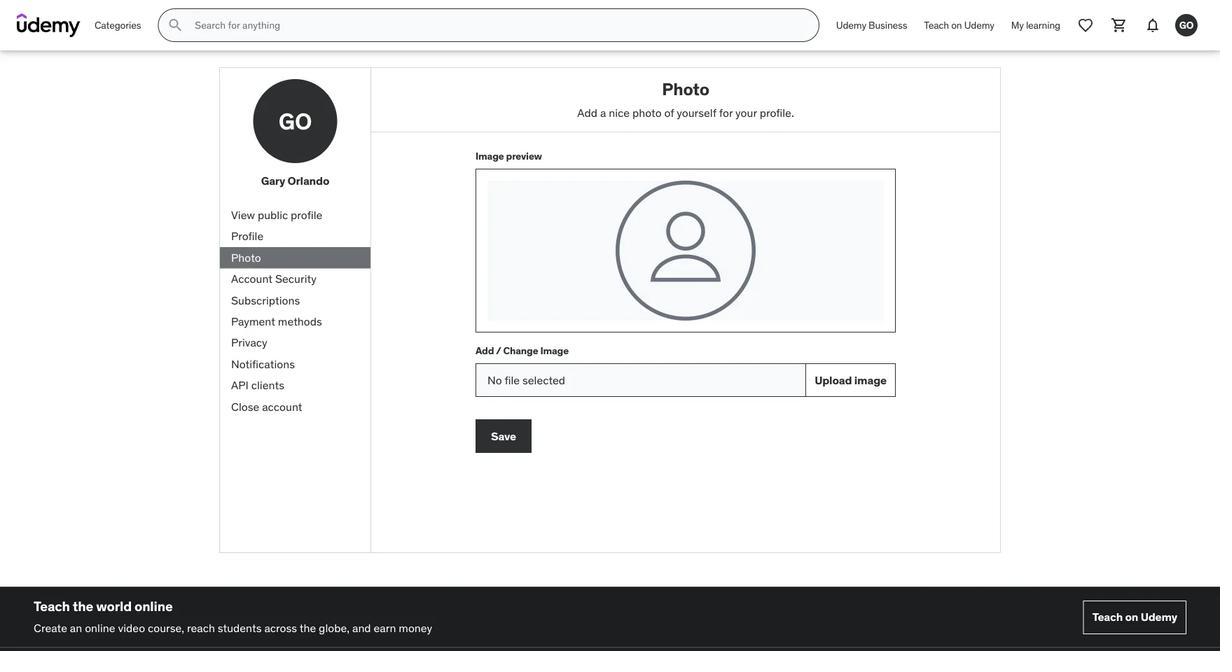 Task type: locate. For each thing, give the bounding box(es) containing it.
categories
[[95, 19, 141, 31]]

teach on udemy
[[924, 19, 994, 31], [1092, 610, 1177, 625]]

1 horizontal spatial add
[[577, 105, 597, 120]]

categories button
[[86, 8, 149, 42]]

image
[[476, 150, 504, 162], [540, 344, 569, 357]]

notifications image
[[1144, 17, 1161, 34]]

photo up yourself
[[662, 78, 709, 99]]

teach on udemy for topmost teach on udemy link
[[924, 19, 994, 31]]

for
[[719, 105, 733, 120]]

account
[[231, 272, 273, 286]]

api clients link
[[220, 375, 371, 396]]

0 horizontal spatial teach
[[34, 598, 70, 615]]

teach on udemy link
[[916, 8, 1003, 42], [1083, 601, 1186, 634]]

udemy inside udemy business link
[[836, 19, 866, 31]]

teach on udemy for the bottom teach on udemy link
[[1092, 610, 1177, 625]]

1 vertical spatial image
[[540, 344, 569, 357]]

image up selected
[[540, 344, 569, 357]]

0 horizontal spatial teach on udemy
[[924, 19, 994, 31]]

0 horizontal spatial on
[[951, 19, 962, 31]]

0 vertical spatial add
[[577, 105, 597, 120]]

the
[[73, 598, 93, 615], [300, 621, 316, 635]]

methods
[[278, 314, 322, 329]]

upload image
[[815, 373, 887, 387]]

my learning link
[[1003, 8, 1069, 42]]

photo
[[662, 78, 709, 99], [231, 250, 261, 265]]

1 horizontal spatial teach on udemy link
[[1083, 601, 1186, 634]]

1 horizontal spatial the
[[300, 621, 316, 635]]

add left /
[[476, 344, 494, 357]]

0 horizontal spatial the
[[73, 598, 93, 615]]

0 vertical spatial teach on udemy link
[[916, 8, 1003, 42]]

add left the a
[[577, 105, 597, 120]]

online up course, on the left of page
[[134, 598, 173, 615]]

1 vertical spatial add
[[476, 344, 494, 357]]

udemy
[[836, 19, 866, 31], [964, 19, 994, 31], [1141, 610, 1177, 625]]

photo
[[632, 105, 662, 120]]

1 horizontal spatial teach on udemy
[[1092, 610, 1177, 625]]

1 vertical spatial on
[[1125, 610, 1138, 625]]

photo link
[[220, 247, 371, 269]]

go right notifications icon
[[1179, 19, 1194, 31]]

close
[[231, 399, 259, 414]]

add
[[577, 105, 597, 120], [476, 344, 494, 357]]

upload
[[815, 373, 852, 387]]

go up gary orlando
[[279, 107, 312, 135]]

photo down profile
[[231, 250, 261, 265]]

add / change image
[[476, 344, 569, 357]]

students
[[218, 621, 262, 635]]

add inside photo add a nice photo of yourself for your profile.
[[577, 105, 597, 120]]

payment
[[231, 314, 275, 329]]

online
[[134, 598, 173, 615], [85, 621, 115, 635]]

the left globe,
[[300, 621, 316, 635]]

0 horizontal spatial teach on udemy link
[[916, 8, 1003, 42]]

online right an
[[85, 621, 115, 635]]

1 vertical spatial teach on udemy
[[1092, 610, 1177, 625]]

1 vertical spatial go
[[279, 107, 312, 135]]

profile link
[[220, 226, 371, 247]]

1 horizontal spatial photo
[[662, 78, 709, 99]]

0 horizontal spatial add
[[476, 344, 494, 357]]

0 vertical spatial photo
[[662, 78, 709, 99]]

privacy link
[[220, 332, 371, 354]]

0 horizontal spatial image
[[476, 150, 504, 162]]

submit search image
[[167, 17, 184, 34]]

the up an
[[73, 598, 93, 615]]

teach the world online create an online video course, reach students across the globe, and earn money
[[34, 598, 432, 635]]

Search for anything text field
[[192, 13, 802, 37]]

notifications
[[231, 357, 295, 371]]

subscriptions
[[231, 293, 300, 307]]

0 vertical spatial the
[[73, 598, 93, 615]]

on
[[951, 19, 962, 31], [1125, 610, 1138, 625]]

view public profile profile photo account security subscriptions payment methods privacy notifications api clients close account
[[231, 208, 322, 414]]

save
[[491, 429, 516, 443]]

1 vertical spatial photo
[[231, 250, 261, 265]]

learning
[[1026, 19, 1060, 31]]

file
[[505, 373, 520, 387]]

0 horizontal spatial online
[[85, 621, 115, 635]]

0 horizontal spatial photo
[[231, 250, 261, 265]]

0 vertical spatial teach on udemy
[[924, 19, 994, 31]]

business
[[869, 19, 907, 31]]

my learning
[[1011, 19, 1060, 31]]

view
[[231, 208, 255, 222]]

go
[[1179, 19, 1194, 31], [279, 107, 312, 135]]

udemy business link
[[828, 8, 916, 42]]

0 vertical spatial online
[[134, 598, 173, 615]]

2 horizontal spatial teach
[[1092, 610, 1123, 625]]

1 vertical spatial online
[[85, 621, 115, 635]]

1 horizontal spatial image
[[540, 344, 569, 357]]

teach
[[924, 19, 949, 31], [34, 598, 70, 615], [1092, 610, 1123, 625]]

payment methods link
[[220, 311, 371, 332]]

1 vertical spatial the
[[300, 621, 316, 635]]

1 horizontal spatial online
[[134, 598, 173, 615]]

image left preview on the top
[[476, 150, 504, 162]]

1 horizontal spatial go
[[1179, 19, 1194, 31]]

notifications link
[[220, 354, 371, 375]]

globe,
[[319, 621, 350, 635]]

subscriptions link
[[220, 290, 371, 311]]

photo inside photo add a nice photo of yourself for your profile.
[[662, 78, 709, 99]]

0 horizontal spatial udemy
[[836, 19, 866, 31]]

0 vertical spatial go
[[1179, 19, 1194, 31]]

1 horizontal spatial teach
[[924, 19, 949, 31]]



Task type: vqa. For each thing, say whether or not it's contained in the screenshot.
Photo within View public profile Profile Photo Account Security Subscriptions Payment methods Privacy Notifications API clients Close account
yes



Task type: describe. For each thing, give the bounding box(es) containing it.
no file selected
[[487, 373, 565, 387]]

close account link
[[220, 396, 371, 418]]

account security link
[[220, 269, 371, 290]]

udemy image
[[17, 13, 81, 37]]

save button
[[476, 420, 532, 453]]

my
[[1011, 19, 1024, 31]]

0 horizontal spatial go
[[279, 107, 312, 135]]

view public profile link
[[220, 205, 371, 226]]

0 vertical spatial image
[[476, 150, 504, 162]]

nice
[[609, 105, 630, 120]]

yourself
[[677, 105, 716, 120]]

selected
[[522, 373, 565, 387]]

gary
[[261, 174, 285, 188]]

image
[[854, 373, 887, 387]]

security
[[275, 272, 317, 286]]

account
[[262, 399, 302, 414]]

video
[[118, 621, 145, 635]]

1 horizontal spatial udemy
[[964, 19, 994, 31]]

api
[[231, 378, 249, 392]]

1 vertical spatial teach on udemy link
[[1083, 601, 1186, 634]]

create
[[34, 621, 67, 635]]

2 horizontal spatial udemy
[[1141, 610, 1177, 625]]

shopping cart with 0 items image
[[1111, 17, 1128, 34]]

photo inside view public profile profile photo account security subscriptions payment methods privacy notifications api clients close account
[[231, 250, 261, 265]]

profile
[[291, 208, 322, 222]]

no
[[487, 373, 502, 387]]

udemy business
[[836, 19, 907, 31]]

image preview
[[476, 150, 542, 162]]

wishlist image
[[1077, 17, 1094, 34]]

teach inside teach the world online create an online video course, reach students across the globe, and earn money
[[34, 598, 70, 615]]

gary orlando
[[261, 174, 329, 188]]

money
[[399, 621, 432, 635]]

of
[[664, 105, 674, 120]]

profile
[[231, 229, 264, 243]]

preview
[[506, 150, 542, 162]]

public
[[258, 208, 288, 222]]

privacy
[[231, 336, 267, 350]]

your
[[735, 105, 757, 120]]

orlando
[[288, 174, 329, 188]]

and
[[352, 621, 371, 635]]

go inside "link"
[[1179, 19, 1194, 31]]

go link
[[1170, 8, 1203, 42]]

profile.
[[760, 105, 794, 120]]

earn
[[374, 621, 396, 635]]

1 horizontal spatial on
[[1125, 610, 1138, 625]]

/
[[496, 344, 501, 357]]

change
[[503, 344, 538, 357]]

world
[[96, 598, 132, 615]]

photo add a nice photo of yourself for your profile.
[[577, 78, 794, 120]]

0 vertical spatial on
[[951, 19, 962, 31]]

course,
[[148, 621, 184, 635]]

a
[[600, 105, 606, 120]]

an
[[70, 621, 82, 635]]

across
[[264, 621, 297, 635]]

clients
[[251, 378, 284, 392]]

reach
[[187, 621, 215, 635]]



